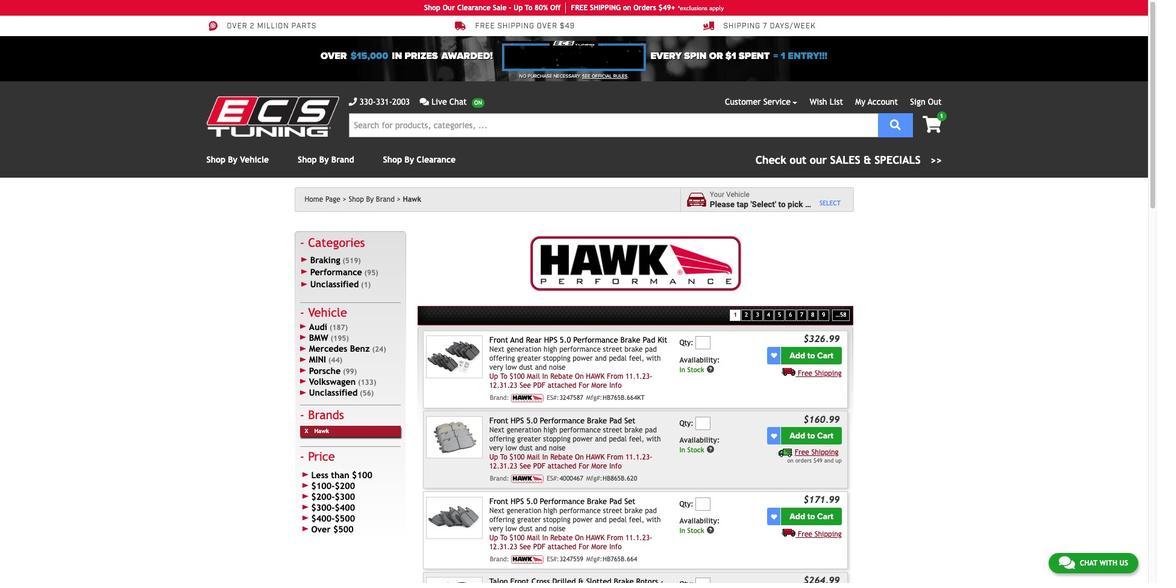 Task type: vqa. For each thing, say whether or not it's contained in the screenshot.
low in the Front And Rear HPS 5.0 Performance Brake Pad Kit Next generation high performance street brake pad offering greater stopping power and pedal feel, with very low dust and noise Up To $100 Mail In Rebate On HAWK From 11.1.23- 12.31.23 See PDF attached For More Info
yes



Task type: describe. For each thing, give the bounding box(es) containing it.
pdf inside front and rear hps 5.0 performance brake pad kit next generation high performance street brake pad offering greater stopping power and pedal feel, with very low dust and noise up to $100 mail in rebate on hawk from 11.1.23- 12.31.23 see pdf attached for more info
[[533, 382, 545, 390]]

0 vertical spatial $500
[[335, 513, 355, 523]]

in
[[392, 50, 402, 62]]

1 vertical spatial 7
[[800, 312, 803, 318]]

es#3247559 - hb765b.664 - front hps 5.0 performance brake pad set - next generation high performance street brake pad offering greater stopping power and pedal feel, with very low dust and noise - hawk - bmw mini image
[[426, 497, 483, 540]]

front hps 5.0 performance brake pad set next generation high performance street brake pad offering greater stopping power and pedal feel, with very low dust and noise up to $100 mail in rebate on hawk from 11.1.23- 12.31.23 see pdf attached for more info for $160.99
[[489, 416, 661, 471]]

availability: for $160.99
[[679, 437, 720, 445]]

hps inside front and rear hps 5.0 performance brake pad kit next generation high performance street brake pad offering greater stopping power and pedal feel, with very low dust and noise up to $100 mail in rebate on hawk from 11.1.23- 12.31.23 see pdf attached for more info
[[544, 336, 557, 345]]

1 horizontal spatial hawk
[[403, 195, 421, 204]]

2 horizontal spatial 1
[[940, 113, 943, 119]]

pdf for $160.99
[[533, 462, 545, 471]]

out
[[928, 97, 942, 107]]

less than $100 $100-$200 $200-$300 $300-$400 $400-$500 over $500
[[311, 470, 372, 534]]

on inside free shipping on orders $49 and up
[[787, 458, 794, 464]]

customer service
[[725, 97, 791, 107]]

mfg#: for $171.99
[[586, 556, 602, 563]]

shop by vehicle link
[[206, 155, 269, 165]]

volkswagen
[[309, 377, 356, 387]]

1 vertical spatial 2
[[745, 312, 748, 318]]

free right free shipping image
[[798, 530, 812, 539]]

from for $171.99
[[607, 534, 623, 542]]

kit
[[658, 336, 667, 345]]

see inside front and rear hps 5.0 performance brake pad kit next generation high performance street brake pad offering greater stopping power and pedal feel, with very low dust and noise up to $100 mail in rebate on hawk from 11.1.23- 12.31.23 see pdf attached for more info
[[520, 382, 531, 390]]

comments image for chat
[[1059, 556, 1075, 570]]

for for $160.99
[[579, 462, 589, 471]]

every
[[651, 50, 682, 62]]

performance for $171.99
[[559, 507, 601, 515]]

hb765b.664
[[603, 556, 637, 563]]

$100 inside the less than $100 $100-$200 $200-$300 $300-$400 $400-$500 over $500
[[352, 470, 372, 480]]

stock for $171.99
[[687, 527, 704, 535]]

0 horizontal spatial vehicle
[[240, 155, 269, 165]]

next for $160.99
[[489, 426, 504, 435]]

shop for home page's shop by brand link
[[349, 195, 364, 204]]

free inside free shipping on orders $49 and up
[[795, 449, 809, 457]]

more for $171.99
[[591, 543, 607, 551]]

11.1.23- for $160.99
[[626, 453, 652, 462]]

stopping for $160.99
[[543, 435, 571, 444]]

shop by vehicle
[[206, 155, 269, 165]]

shop by brand for home page
[[349, 195, 395, 204]]

us
[[1120, 559, 1128, 568]]

porsche
[[309, 366, 341, 376]]

generation for $160.99
[[507, 426, 541, 435]]

shop by brand for shop by vehicle
[[298, 155, 354, 165]]

0 vertical spatial on
[[623, 4, 631, 12]]

info inside front and rear hps 5.0 performance brake pad kit next generation high performance street brake pad offering greater stopping power and pedal feel, with very low dust and noise up to $100 mail in rebate on hawk from 11.1.23- 12.31.23 see pdf attached for more info
[[609, 382, 622, 390]]

feel, for $171.99
[[629, 516, 644, 524]]

es#: 3247559 mfg#: hb765b.664
[[547, 556, 637, 563]]

qty: for $326.99
[[679, 339, 693, 347]]

categories
[[308, 236, 365, 249]]

pad for $171.99
[[645, 507, 657, 515]]

performance inside front and rear hps 5.0 performance brake pad kit next generation high performance street brake pad offering greater stopping power and pedal feel, with very low dust and noise up to $100 mail in rebate on hawk from 11.1.23- 12.31.23 see pdf attached for more info
[[573, 336, 618, 345]]

apply
[[709, 5, 724, 11]]

noise inside front and rear hps 5.0 performance brake pad kit next generation high performance street brake pad offering greater stopping power and pedal feel, with very low dust and noise up to $100 mail in rebate on hawk from 11.1.23- 12.31.23 see pdf attached for more info
[[549, 364, 566, 372]]

$100-
[[311, 481, 335, 491]]

add to wish list image
[[771, 353, 777, 359]]

chat with us
[[1080, 559, 1128, 568]]

more inside front and rear hps 5.0 performance brake pad kit next generation high performance street brake pad offering greater stopping power and pedal feel, with very low dust and noise up to $100 mail in rebate on hawk from 11.1.23- 12.31.23 see pdf attached for more info
[[591, 382, 607, 390]]

prizes
[[405, 50, 438, 62]]

$300
[[335, 492, 355, 502]]

(519)
[[343, 257, 361, 265]]

audi
[[309, 322, 327, 332]]

add to cart for $160.99
[[790, 431, 834, 441]]

free
[[571, 4, 588, 12]]

availability: in stock for $160.99
[[679, 437, 720, 454]]

shipping 7 days/week
[[724, 22, 816, 31]]

12.31.23 for $160.99
[[489, 462, 517, 471]]

on for $171.99
[[575, 534, 584, 542]]

question sign image for $171.99
[[707, 526, 715, 535]]

5.0 inside front and rear hps 5.0 performance brake pad kit next generation high performance street brake pad offering greater stopping power and pedal feel, with very low dust and noise up to $100 mail in rebate on hawk from 11.1.23- 12.31.23 see pdf attached for more info
[[560, 336, 571, 345]]

wish list
[[810, 97, 843, 107]]

mfg#: for $160.99
[[586, 475, 602, 482]]

7 link
[[797, 310, 807, 321]]

to left 80%
[[525, 4, 532, 12]]

to right es#4000467 - hb865b.620 - front hps 5.0 performance brake pad set - next generation high performance street brake pad offering greater stopping power and pedal feel, with very low dust and noise - hawk - audi image
[[500, 453, 507, 462]]

x
[[305, 428, 308, 434]]

$171.99
[[803, 494, 840, 505]]

0 horizontal spatial 1 link
[[730, 310, 741, 321]]

$300-
[[311, 502, 335, 513]]

3 link
[[752, 310, 763, 321]]

Search text field
[[349, 113, 878, 137]]

brake for $171.99
[[625, 507, 643, 515]]

brands
[[308, 408, 344, 422]]

feel, for $160.99
[[629, 435, 644, 444]]

tap
[[737, 199, 749, 209]]

(99)
[[343, 367, 357, 376]]

performance for $160.99
[[559, 426, 601, 435]]

from for $160.99
[[607, 453, 623, 462]]

2 vertical spatial 1
[[734, 312, 737, 318]]

noise for $171.99
[[549, 525, 566, 533]]

(56)
[[360, 390, 374, 398]]

attached for $160.99
[[548, 462, 576, 471]]

high inside front and rear hps 5.0 performance brake pad kit next generation high performance street brake pad offering greater stopping power and pedal feel, with very low dust and noise up to $100 mail in rebate on hawk from 11.1.23- 12.31.23 see pdf attached for more info
[[544, 346, 557, 354]]

free shipping image for $326.99
[[782, 367, 796, 376]]

mercedes
[[309, 344, 347, 354]]

4 link
[[763, 310, 774, 321]]

in inside front and rear hps 5.0 performance brake pad kit next generation high performance street brake pad offering greater stopping power and pedal feel, with very low dust and noise up to $100 mail in rebate on hawk from 11.1.23- 12.31.23 see pdf attached for more info
[[542, 373, 548, 381]]

0 vertical spatial 1 link
[[913, 111, 947, 134]]

performance down 3247587
[[540, 416, 585, 425]]

ping
[[605, 4, 621, 12]]

offering inside front and rear hps 5.0 performance brake pad kit next generation high performance street brake pad offering greater stopping power and pedal feel, with very low dust and noise up to $100 mail in rebate on hawk from 11.1.23- 12.31.23 see pdf attached for more info
[[489, 355, 515, 363]]

categories braking (519) performance (95) unclassified (1)
[[308, 236, 378, 290]]

hawk for $160.99
[[586, 453, 605, 462]]

ship
[[590, 4, 605, 12]]

low for $171.99
[[505, 525, 517, 533]]

specials
[[875, 154, 921, 166]]

0 vertical spatial 7
[[763, 22, 768, 31]]

hps for $171.99
[[511, 497, 524, 506]]

than
[[331, 470, 349, 480]]

sales & specials
[[830, 154, 921, 166]]

free ship ping on orders $49+ *exclusions apply
[[571, 4, 724, 12]]

front hps 5.0 performance brake pad set link for $160.99
[[489, 416, 636, 425]]

$326.99
[[803, 333, 840, 344]]

$100-$200 link
[[300, 481, 401, 492]]

set for $171.99
[[624, 497, 636, 506]]

your
[[710, 191, 724, 199]]

add for $326.99
[[790, 350, 805, 361]]

bmw
[[309, 333, 328, 343]]

official
[[592, 74, 612, 79]]

a
[[805, 199, 810, 209]]

to inside front and rear hps 5.0 performance brake pad kit next generation high performance street brake pad offering greater stopping power and pedal feel, with very low dust and noise up to $100 mail in rebate on hawk from 11.1.23- 12.31.23 see pdf attached for more info
[[500, 373, 507, 381]]

3247587
[[560, 394, 583, 402]]

stock for $326.99
[[687, 365, 704, 374]]

es#3247587 - hb765b.664kt - front and rear hps 5.0 performance brake pad kit - next generation high performance street brake pad offering greater stopping power and pedal feel, with very low dust and noise - hawk - bmw image
[[426, 336, 483, 378]]

low inside front and rear hps 5.0 performance brake pad kit next generation high performance street brake pad offering greater stopping power and pedal feel, with very low dust and noise up to $100 mail in rebate on hawk from 11.1.23- 12.31.23 see pdf attached for more info
[[505, 364, 517, 372]]

street for $160.99
[[603, 426, 622, 435]]

(133)
[[358, 379, 376, 387]]

.
[[628, 74, 629, 79]]

0 horizontal spatial 2
[[250, 22, 255, 31]]

front for $326.99
[[489, 336, 508, 345]]

by for shop by vehicle link
[[228, 155, 237, 165]]

to inside your vehicle please tap 'select' to pick a vehicle
[[778, 199, 786, 209]]

$15,000
[[351, 50, 388, 62]]

free shipping for $171.99
[[798, 530, 842, 539]]

free shipping over $49
[[475, 22, 575, 31]]

mini
[[309, 355, 326, 365]]

sales & specials link
[[756, 152, 942, 168]]

$160.99
[[803, 414, 840, 425]]

info for $160.99
[[609, 462, 622, 471]]

sign
[[910, 97, 926, 107]]

to right the es#3247559 - hb765b.664 - front hps 5.0 performance brake pad set - next generation high performance street brake pad offering greater stopping power and pedal feel, with very low dust and noise - hawk - bmw mini image
[[500, 534, 507, 542]]

power for $171.99
[[573, 516, 593, 524]]

up right -
[[514, 4, 523, 12]]

es#: for $171.99
[[547, 556, 559, 563]]

11.1.23- inside front and rear hps 5.0 performance brake pad kit next generation high performance street brake pad offering greater stopping power and pedal feel, with very low dust and noise up to $100 mail in rebate on hawk from 11.1.23- 12.31.23 see pdf attached for more info
[[626, 373, 652, 381]]

(195)
[[331, 334, 349, 343]]

set for $160.99
[[624, 416, 636, 425]]

attached for $171.99
[[548, 543, 576, 551]]

hb765b.664kt
[[603, 394, 645, 402]]

from inside front and rear hps 5.0 performance brake pad kit next generation high performance street brake pad offering greater stopping power and pedal feel, with very low dust and noise up to $100 mail in rebate on hawk from 11.1.23- 12.31.23 see pdf attached for more info
[[607, 373, 623, 381]]

see official rules link
[[582, 73, 628, 80]]

street inside front and rear hps 5.0 performance brake pad kit next generation high performance street brake pad offering greater stopping power and pedal feel, with very low dust and noise up to $100 mail in rebate on hawk from 11.1.23- 12.31.23 see pdf attached for more info
[[603, 346, 622, 354]]

free inside "link"
[[475, 22, 495, 31]]

hawk - corporate logo image for $171.99
[[511, 556, 544, 564]]

0 vertical spatial 1
[[781, 50, 785, 62]]

pad for $160.99
[[645, 426, 657, 435]]

9
[[822, 312, 825, 318]]

front hps 5.0 performance brake pad set link for $171.99
[[489, 497, 636, 506]]

$49 inside "link"
[[560, 22, 575, 31]]

pad for $160.99
[[609, 416, 622, 425]]

performance down the 4000467
[[540, 497, 585, 506]]

account
[[868, 97, 898, 107]]

$400-$500 link
[[300, 513, 401, 524]]

orders
[[634, 4, 656, 12]]

availability: in stock for $171.99
[[679, 517, 720, 535]]

stock for $160.99
[[687, 446, 704, 454]]

your vehicle please tap 'select' to pick a vehicle
[[710, 191, 838, 209]]

availability: for $326.99
[[679, 356, 720, 364]]

very inside front and rear hps 5.0 performance brake pad kit next generation high performance street brake pad offering greater stopping power and pedal feel, with very low dust and noise up to $100 mail in rebate on hawk from 11.1.23- 12.31.23 see pdf attached for more info
[[489, 364, 503, 372]]

over for over $15,000 in prizes
[[321, 50, 347, 62]]

2003
[[392, 97, 410, 107]]

pedal inside front and rear hps 5.0 performance brake pad kit next generation high performance street brake pad offering greater stopping power and pedal feel, with very low dust and noise up to $100 mail in rebate on hawk from 11.1.23- 12.31.23 see pdf attached for more info
[[609, 355, 627, 363]]

next for $171.99
[[489, 507, 504, 515]]

high for $171.99
[[544, 507, 557, 515]]

live chat
[[431, 97, 467, 107]]

spent
[[739, 50, 770, 62]]

dust for $171.99
[[519, 525, 533, 533]]

select link
[[820, 199, 841, 207]]

11.1.23- for $171.99
[[626, 534, 652, 542]]

greater for $160.99
[[517, 435, 541, 444]]

free shipping image for $160.99
[[779, 449, 793, 458]]

$200
[[335, 481, 355, 491]]

'select'
[[751, 199, 776, 209]]

$400
[[335, 502, 355, 513]]

5
[[778, 312, 781, 318]]

on inside front and rear hps 5.0 performance brake pad kit next generation high performance street brake pad offering greater stopping power and pedal feel, with very low dust and noise up to $100 mail in rebate on hawk from 11.1.23- 12.31.23 see pdf attached for more info
[[575, 373, 584, 381]]

*exclusions
[[678, 5, 707, 11]]

3247559
[[560, 556, 583, 563]]

power inside front and rear hps 5.0 performance brake pad kit next generation high performance street brake pad offering greater stopping power and pedal feel, with very low dust and noise up to $100 mail in rebate on hawk from 11.1.23- 12.31.23 see pdf attached for more info
[[573, 355, 593, 363]]

question sign image for $326.99
[[707, 365, 715, 373]]

free shipping image
[[782, 529, 796, 537]]

orders
[[795, 458, 812, 464]]

rebate inside front and rear hps 5.0 performance brake pad kit next generation high performance street brake pad offering greater stopping power and pedal feel, with very low dust and noise up to $100 mail in rebate on hawk from 11.1.23- 12.31.23 see pdf attached for more info
[[550, 373, 573, 381]]

hawk inside front and rear hps 5.0 performance brake pad kit next generation high performance street brake pad offering greater stopping power and pedal feel, with very low dust and noise up to $100 mail in rebate on hawk from 11.1.23- 12.31.23 see pdf attached for more info
[[586, 373, 605, 381]]

6
[[789, 312, 792, 318]]

and inside free shipping on orders $49 and up
[[824, 458, 834, 464]]

up inside front and rear hps 5.0 performance brake pad kit next generation high performance street brake pad offering greater stopping power and pedal feel, with very low dust and noise up to $100 mail in rebate on hawk from 11.1.23- 12.31.23 see pdf attached for more info
[[489, 373, 498, 381]]

home
[[305, 195, 323, 204]]

add to cart button for $160.99
[[781, 427, 842, 445]]

vehicle
[[812, 199, 838, 209]]

shipping down the $326.99
[[815, 369, 842, 378]]



Task type: locate. For each thing, give the bounding box(es) containing it.
2 feel, from the top
[[629, 435, 644, 444]]

rebate up the 4000467
[[550, 453, 573, 462]]

3 dust from the top
[[519, 525, 533, 533]]

question sign image
[[707, 365, 715, 373], [707, 526, 715, 535]]

front right the es#3247559 - hb765b.664 - front hps 5.0 performance brake pad set - next generation high performance street brake pad offering greater stopping power and pedal feel, with very low dust and noise - hawk - bmw mini image
[[489, 497, 508, 506]]

2 left million
[[250, 22, 255, 31]]

0 vertical spatial free shipping image
[[782, 367, 796, 376]]

1 vertical spatial rebate
[[550, 453, 573, 462]]

on right "ping"
[[623, 4, 631, 12]]

1 front from the top
[[489, 336, 508, 345]]

hawk right x in the left bottom of the page
[[314, 428, 329, 434]]

add for $171.99
[[790, 512, 805, 522]]

2 horizontal spatial vehicle
[[726, 191, 750, 199]]

high
[[544, 346, 557, 354], [544, 426, 557, 435], [544, 507, 557, 515]]

more for $160.99
[[591, 462, 607, 471]]

2 vertical spatial 11.1.23-
[[626, 534, 652, 542]]

2 vertical spatial es#:
[[547, 556, 559, 563]]

12.31.23 inside front and rear hps 5.0 performance brake pad kit next generation high performance street brake pad offering greater stopping power and pedal feel, with very low dust and noise up to $100 mail in rebate on hawk from 11.1.23- 12.31.23 see pdf attached for more info
[[489, 382, 517, 390]]

1 offering from the top
[[489, 355, 515, 363]]

2 dust from the top
[[519, 444, 533, 453]]

3 qty: from the top
[[679, 500, 693, 508]]

pdf for $171.99
[[533, 543, 545, 551]]

1 on from the top
[[575, 373, 584, 381]]

$49 inside free shipping on orders $49 and up
[[813, 458, 823, 464]]

comments image left live
[[420, 98, 429, 106]]

1 set from the top
[[624, 416, 636, 425]]

select
[[820, 199, 841, 207]]

hawk up es#: 4000467 mfg#: hb865b.620
[[586, 453, 605, 462]]

vehicle up tap
[[726, 191, 750, 199]]

over $500 link
[[300, 524, 401, 535]]

rules
[[613, 74, 628, 79]]

for up es#: 4000467 mfg#: hb865b.620
[[579, 462, 589, 471]]

feel, up hb765b.664kt
[[629, 355, 644, 363]]

0 vertical spatial unclassified
[[310, 279, 359, 290]]

8
[[811, 312, 814, 318]]

pedal for $171.99
[[609, 516, 627, 524]]

1 vertical spatial free shipping
[[798, 530, 842, 539]]

comments image for live
[[420, 98, 429, 106]]

2 vertical spatial brake
[[625, 507, 643, 515]]

free shipping down the $326.99
[[798, 369, 842, 378]]

brake inside front and rear hps 5.0 performance brake pad kit next generation high performance street brake pad offering greater stopping power and pedal feel, with very low dust and noise up to $100 mail in rebate on hawk from 11.1.23- 12.31.23 see pdf attached for more info
[[621, 336, 640, 345]]

up right the es#3247559 - hb765b.664 - front hps 5.0 performance brake pad set - next generation high performance street brake pad offering greater stopping power and pedal feel, with very low dust and noise - hawk - bmw mini image
[[489, 534, 498, 542]]

1 horizontal spatial 1 link
[[913, 111, 947, 134]]

1 horizontal spatial 2
[[745, 312, 748, 318]]

$100
[[510, 373, 525, 381], [510, 453, 525, 462], [352, 470, 372, 480], [510, 534, 525, 542]]

0 vertical spatial add to cart button
[[781, 347, 842, 364]]

2 vertical spatial mfg#:
[[586, 556, 602, 563]]

1 vertical spatial power
[[573, 435, 593, 444]]

for up es#: 3247559 mfg#: hb765b.664
[[579, 543, 589, 551]]

1 vertical spatial vehicle
[[726, 191, 750, 199]]

1 vertical spatial $500
[[333, 524, 354, 534]]

1 high from the top
[[544, 346, 557, 354]]

hawk up es#: 3247559 mfg#: hb765b.664
[[586, 534, 605, 542]]

ecs tuning 'spin to win' contest logo image
[[502, 41, 646, 71]]

performance
[[310, 267, 362, 277], [573, 336, 618, 345], [540, 416, 585, 425], [540, 497, 585, 506]]

to down $160.99
[[807, 431, 815, 441]]

power down front and rear hps 5.0 performance brake pad kit link
[[573, 355, 593, 363]]

1 greater from the top
[[517, 355, 541, 363]]

1 free shipping from the top
[[798, 369, 842, 378]]

1 next from the top
[[489, 346, 504, 354]]

street for $171.99
[[603, 507, 622, 515]]

3 power from the top
[[573, 516, 593, 524]]

1 vertical spatial es#:
[[547, 475, 559, 482]]

1 11.1.23- from the top
[[626, 373, 652, 381]]

front and rear hps 5.0 performance brake pad kit link
[[489, 336, 667, 345]]

list
[[830, 97, 843, 107]]

3 offering from the top
[[489, 516, 515, 524]]

over
[[537, 22, 558, 31]]

2 vertical spatial for
[[579, 543, 589, 551]]

stopping for $171.99
[[543, 516, 571, 524]]

hawk - corporate logo image for $160.99
[[511, 475, 544, 483]]

2 qty: from the top
[[679, 419, 693, 428]]

performance inside categories braking (519) performance (95) unclassified (1)
[[310, 267, 362, 277]]

brand up page
[[331, 155, 354, 165]]

add to cart for $171.99
[[790, 512, 834, 522]]

1 vertical spatial add
[[790, 431, 805, 441]]

2 pdf from the top
[[533, 462, 545, 471]]

shop by brand link for home page
[[349, 195, 401, 204]]

stopping down front and rear hps 5.0 performance brake pad kit link
[[543, 355, 571, 363]]

2 front hps 5.0 performance brake pad set next generation high performance street brake pad offering greater stopping power and pedal feel, with very low dust and noise up to $100 mail in rebate on hawk from 11.1.23- 12.31.23 see pdf attached for more info from the top
[[489, 497, 661, 551]]

brake down es#: 3247587 mfg#: hb765b.664kt
[[587, 416, 607, 425]]

0 vertical spatial mail
[[527, 373, 540, 381]]

es#4000467 - hb865b.620 - front hps 5.0 performance brake pad set - next generation high performance street brake pad offering greater stopping power and pedal feel, with very low dust and noise - hawk - audi image
[[426, 416, 483, 459]]

0 horizontal spatial $49
[[560, 22, 575, 31]]

front hps 5.0 performance brake pad set next generation high performance street brake pad offering greater stopping power and pedal feel, with very low dust and noise up to $100 mail in rebate on hawk from 11.1.23- 12.31.23 see pdf attached for more info for $171.99
[[489, 497, 661, 551]]

front hps 5.0 performance brake pad set next generation high performance street brake pad offering greater stopping power and pedal feel, with very low dust and noise up to $100 mail in rebate on hawk from 11.1.23- 12.31.23 see pdf attached for more info
[[489, 416, 661, 471], [489, 497, 661, 551]]

1 stock from the top
[[687, 365, 704, 374]]

2 link
[[741, 310, 752, 321]]

dust for $160.99
[[519, 444, 533, 453]]

2 vertical spatial greater
[[517, 516, 541, 524]]

1 vertical spatial qty:
[[679, 419, 693, 428]]

on up the 4000467
[[575, 453, 584, 462]]

power for $160.99
[[573, 435, 593, 444]]

info for $171.99
[[609, 543, 622, 551]]

shop by brand
[[298, 155, 354, 165], [349, 195, 395, 204]]

very right es#4000467 - hb865b.620 - front hps 5.0 performance brake pad set - next generation high performance street brake pad offering greater stopping power and pedal feel, with very low dust and noise - hawk - audi image
[[489, 444, 503, 453]]

1 for from the top
[[579, 382, 589, 390]]

11.1.23- up hb865b.620
[[626, 453, 652, 462]]

1 vertical spatial low
[[505, 444, 517, 453]]

2 rebate from the top
[[550, 453, 573, 462]]

2 11.1.23- from the top
[[626, 453, 652, 462]]

3 pedal from the top
[[609, 516, 627, 524]]

stopping inside front and rear hps 5.0 performance brake pad kit next generation high performance street brake pad offering greater stopping power and pedal feel, with very low dust and noise up to $100 mail in rebate on hawk from 11.1.23- 12.31.23 see pdf attached for more info
[[543, 355, 571, 363]]

shop by clearance
[[383, 155, 456, 165]]

2 add to cart from the top
[[790, 431, 834, 441]]

7 right 6
[[800, 312, 803, 318]]

2 vertical spatial brand:
[[490, 556, 509, 563]]

with
[[647, 355, 661, 363], [647, 435, 661, 444], [647, 516, 661, 524], [1100, 559, 1117, 568]]

on
[[623, 4, 631, 12], [787, 458, 794, 464]]

pedal up hb865b.620
[[609, 435, 627, 444]]

1 add to cart from the top
[[790, 350, 834, 361]]

less than $100 link
[[300, 470, 401, 481]]

2 12.31.23 from the top
[[489, 462, 517, 471]]

over inside the less than $100 $100-$200 $200-$300 $300-$400 $400-$500 over $500
[[311, 524, 331, 534]]

2 vertical spatial brake
[[587, 497, 607, 506]]

pedal up hb765b.664
[[609, 516, 627, 524]]

3 availability: from the top
[[679, 517, 720, 526]]

$49+
[[658, 4, 675, 12]]

brand: for $326.99
[[490, 394, 509, 402]]

offering right the es#3247559 - hb765b.664 - front hps 5.0 performance brake pad set - next generation high performance street brake pad offering greater stopping power and pedal feel, with very low dust and noise - hawk - bmw mini image
[[489, 516, 515, 524]]

mfg#: right 3247587
[[586, 394, 602, 402]]

3 cart from the top
[[817, 512, 834, 522]]

(1)
[[361, 281, 371, 290]]

1 vertical spatial info
[[609, 462, 622, 471]]

2 vertical spatial hawk - corporate logo image
[[511, 556, 544, 564]]

2 vertical spatial availability:
[[679, 517, 720, 526]]

=
[[773, 50, 778, 62]]

12.31.23
[[489, 382, 517, 390], [489, 462, 517, 471], [489, 543, 517, 551]]

offering for $171.99
[[489, 516, 515, 524]]

availability: for $171.99
[[679, 517, 720, 526]]

high down es#: 3247587 mfg#: hb765b.664kt
[[544, 426, 557, 435]]

performance
[[559, 346, 601, 354], [559, 426, 601, 435], [559, 507, 601, 515]]

for up es#: 3247587 mfg#: hb765b.664kt
[[579, 382, 589, 390]]

1 cart from the top
[[817, 350, 834, 361]]

greater inside front and rear hps 5.0 performance brake pad kit next generation high performance street brake pad offering greater stopping power and pedal feel, with very low dust and noise up to $100 mail in rebate on hawk from 11.1.23- 12.31.23 see pdf attached for more info
[[517, 355, 541, 363]]

pad for $171.99
[[609, 497, 622, 506]]

1 brake from the top
[[625, 346, 643, 354]]

2 vertical spatial add
[[790, 512, 805, 522]]

add to cart button for $326.99
[[781, 347, 842, 364]]

1 feel, from the top
[[629, 355, 644, 363]]

on up 3247587
[[575, 373, 584, 381]]

braking
[[310, 255, 340, 265]]

3 mfg#: from the top
[[586, 556, 602, 563]]

mail for $171.99
[[527, 534, 540, 542]]

1 vertical spatial 11.1.23-
[[626, 453, 652, 462]]

$49
[[560, 22, 575, 31], [813, 458, 823, 464]]

3 noise from the top
[[549, 525, 566, 533]]

es#:
[[547, 394, 559, 402], [547, 475, 559, 482], [547, 556, 559, 563]]

low down 'and'
[[505, 364, 517, 372]]

chat inside chat with us link
[[1080, 559, 1098, 568]]

ecs tuning image
[[206, 96, 339, 137]]

1 attached from the top
[[548, 382, 576, 390]]

0 vertical spatial power
[[573, 355, 593, 363]]

es#3571252 - htc4897 - talon front cross drilled & slotted brake rotors - pair (312x25) - upgrade to a slotted / cross-drilled rotor for improved braking - hawk - audi volkswagen image
[[426, 578, 483, 583]]

0 horizontal spatial hawk
[[314, 428, 329, 434]]

2 vertical spatial pdf
[[533, 543, 545, 551]]

12.31.23 for $171.99
[[489, 543, 517, 551]]

very right the es#3247559 - hb765b.664 - front hps 5.0 performance brake pad set - next generation high performance street brake pad offering greater stopping power and pedal feel, with very low dust and noise - hawk - bmw mini image
[[489, 525, 503, 533]]

performance up es#: 3247587 mfg#: hb765b.664kt
[[573, 336, 618, 345]]

2 very from the top
[[489, 444, 503, 453]]

2 vertical spatial cart
[[817, 512, 834, 522]]

0 vertical spatial hawk - corporate logo image
[[511, 394, 544, 403]]

front for $171.99
[[489, 497, 508, 506]]

for for $171.99
[[579, 543, 589, 551]]

330-331-2003
[[359, 97, 410, 107]]

add to cart button down $160.99
[[781, 427, 842, 445]]

low right the es#3247559 - hb765b.664 - front hps 5.0 performance brake pad set - next generation high performance street brake pad offering greater stopping power and pedal feel, with very low dust and noise - hawk - bmw mini image
[[505, 525, 517, 533]]

1 generation from the top
[[507, 346, 541, 354]]

1 vertical spatial front hps 5.0 performance brake pad set next generation high performance street brake pad offering greater stopping power and pedal feel, with very low dust and noise up to $100 mail in rebate on hawk from 11.1.23- 12.31.23 see pdf attached for more info
[[489, 497, 661, 551]]

$49 right over
[[560, 22, 575, 31]]

0 vertical spatial street
[[603, 346, 622, 354]]

stopping up 3247559
[[543, 516, 571, 524]]

2 vertical spatial more
[[591, 543, 607, 551]]

next
[[489, 346, 504, 354], [489, 426, 504, 435], [489, 507, 504, 515]]

1 vertical spatial stock
[[687, 446, 704, 454]]

pedal for $160.99
[[609, 435, 627, 444]]

shop for shop by brand link for shop by vehicle
[[298, 155, 317, 165]]

1 vertical spatial add to cart button
[[781, 427, 842, 445]]

add to cart for $326.99
[[790, 350, 834, 361]]

over left $15,000
[[321, 50, 347, 62]]

service
[[763, 97, 791, 107]]

0 vertical spatial set
[[624, 416, 636, 425]]

for inside front and rear hps 5.0 performance brake pad kit next generation high performance street brake pad offering greater stopping power and pedal feel, with very low dust and noise up to $100 mail in rebate on hawk from 11.1.23- 12.31.23 see pdf attached for more info
[[579, 382, 589, 390]]

add to wish list image
[[771, 433, 777, 439], [771, 514, 777, 520]]

-
[[509, 4, 512, 12]]

3 hawk - corporate logo image from the top
[[511, 556, 544, 564]]

offering down 'and'
[[489, 355, 515, 363]]

2 greater from the top
[[517, 435, 541, 444]]

by for home page's shop by brand link
[[366, 195, 374, 204]]

2 front hps 5.0 performance brake pad set link from the top
[[489, 497, 636, 506]]

2 low from the top
[[505, 444, 517, 453]]

to for $160.99
[[807, 431, 815, 441]]

1 vertical spatial dust
[[519, 444, 533, 453]]

cart down the $326.99
[[817, 350, 834, 361]]

unclassified inside categories braking (519) performance (95) unclassified (1)
[[310, 279, 359, 290]]

2 street from the top
[[603, 426, 622, 435]]

0 vertical spatial for
[[579, 382, 589, 390]]

with inside front and rear hps 5.0 performance brake pad kit next generation high performance street brake pad offering greater stopping power and pedal feel, with very low dust and noise up to $100 mail in rebate on hawk from 11.1.23- 12.31.23 see pdf attached for more info
[[647, 355, 661, 363]]

sale
[[493, 4, 507, 12]]

3 front from the top
[[489, 497, 508, 506]]

dust inside front and rear hps 5.0 performance brake pad kit next generation high performance street brake pad offering greater stopping power and pedal feel, with very low dust and noise up to $100 mail in rebate on hawk from 11.1.23- 12.31.23 see pdf attached for more info
[[519, 364, 533, 372]]

shop by brand link up home page link
[[298, 155, 354, 165]]

over 2 million parts link
[[206, 20, 317, 31]]

1 question sign image from the top
[[707, 365, 715, 373]]

5.0
[[560, 336, 571, 345], [526, 416, 538, 425], [526, 497, 538, 506]]

1 brand: from the top
[[490, 394, 509, 402]]

feel, inside front and rear hps 5.0 performance brake pad kit next generation high performance street brake pad offering greater stopping power and pedal feel, with very low dust and noise up to $100 mail in rebate on hawk from 11.1.23- 12.31.23 see pdf attached for more info
[[629, 355, 644, 363]]

7
[[763, 22, 768, 31], [800, 312, 803, 318]]

1 rebate from the top
[[550, 373, 573, 381]]

2 vertical spatial offering
[[489, 516, 515, 524]]

brand: for $171.99
[[490, 556, 509, 563]]

3 feel, from the top
[[629, 516, 644, 524]]

0 vertical spatial $49
[[560, 22, 575, 31]]

street down hb765b.664kt
[[603, 426, 622, 435]]

hawk inside brands x hawk
[[314, 428, 329, 434]]

search image
[[890, 119, 901, 130]]

1 vertical spatial 12.31.23
[[489, 462, 517, 471]]

0 vertical spatial front hps 5.0 performance brake pad set link
[[489, 416, 636, 425]]

2 info from the top
[[609, 462, 622, 471]]

330-331-2003 link
[[349, 96, 410, 108]]

$100 inside front and rear hps 5.0 performance brake pad kit next generation high performance street brake pad offering greater stopping power and pedal feel, with very low dust and noise up to $100 mail in rebate on hawk from 11.1.23- 12.31.23 see pdf attached for more info
[[510, 373, 525, 381]]

set down hb765b.664kt
[[624, 416, 636, 425]]

2 vertical spatial stock
[[687, 527, 704, 535]]

performance down front and rear hps 5.0 performance brake pad kit link
[[559, 346, 601, 354]]

3 es#: from the top
[[547, 556, 559, 563]]

11.1.23- up hb765b.664
[[626, 534, 652, 542]]

mfg#: right 3247559
[[586, 556, 602, 563]]

0 vertical spatial front hps 5.0 performance brake pad set next generation high performance street brake pad offering greater stopping power and pedal feel, with very low dust and noise up to $100 mail in rebate on hawk from 11.1.23- 12.31.23 see pdf attached for more info
[[489, 416, 661, 471]]

qty: for $160.99
[[679, 419, 693, 428]]

3 mail from the top
[[527, 534, 540, 542]]

shipping down $171.99
[[815, 530, 842, 539]]

power up es#: 3247559 mfg#: hb765b.664
[[573, 516, 593, 524]]

2 vertical spatial very
[[489, 525, 503, 533]]

brand for home page
[[376, 195, 395, 204]]

0 vertical spatial from
[[607, 373, 623, 381]]

2 offering from the top
[[489, 435, 515, 444]]

2 stopping from the top
[[543, 435, 571, 444]]

front
[[489, 336, 508, 345], [489, 416, 508, 425], [489, 497, 508, 506]]

on up 3247559
[[575, 534, 584, 542]]

front hps 5.0 performance brake pad set link
[[489, 416, 636, 425], [489, 497, 636, 506]]

chat with us link
[[1049, 553, 1138, 574]]

info up hb765b.664
[[609, 543, 622, 551]]

high for $160.99
[[544, 426, 557, 435]]

chat inside live chat link
[[449, 97, 467, 107]]

on for $160.99
[[575, 453, 584, 462]]

3 generation from the top
[[507, 507, 541, 515]]

3 rebate from the top
[[550, 534, 573, 542]]

attached up 3247587
[[548, 382, 576, 390]]

next right es#4000467 - hb865b.620 - front hps 5.0 performance brake pad set - next generation high performance street brake pad offering greater stopping power and pedal feel, with very low dust and noise - hawk - audi image
[[489, 426, 504, 435]]

1 more from the top
[[591, 382, 607, 390]]

3 12.31.23 from the top
[[489, 543, 517, 551]]

2 vertical spatial on
[[575, 534, 584, 542]]

3 brake from the top
[[625, 507, 643, 515]]

pedal up hb765b.664kt
[[609, 355, 627, 363]]

1 info from the top
[[609, 382, 622, 390]]

2 vertical spatial hawk
[[586, 534, 605, 542]]

sign out link
[[910, 97, 942, 107]]

noise for $160.99
[[549, 444, 566, 453]]

0 vertical spatial cart
[[817, 350, 834, 361]]

1 vertical spatial stopping
[[543, 435, 571, 444]]

attached up the 4000467
[[548, 462, 576, 471]]

mfg#: for $326.99
[[586, 394, 602, 402]]

unclassified inside vehicle audi (187) bmw (195) mercedes benz (24) mini (44) porsche (99) volkswagen (133) unclassified (56)
[[309, 388, 358, 398]]

pad down hb865b.620
[[609, 497, 622, 506]]

noise up 3247587
[[549, 364, 566, 372]]

very for $160.99
[[489, 444, 503, 453]]

street
[[603, 346, 622, 354], [603, 426, 622, 435], [603, 507, 622, 515]]

attached inside front and rear hps 5.0 performance brake pad kit next generation high performance street brake pad offering greater stopping power and pedal feel, with very low dust and noise up to $100 mail in rebate on hawk from 11.1.23- 12.31.23 see pdf attached for more info
[[548, 382, 576, 390]]

3 on from the top
[[575, 534, 584, 542]]

price
[[308, 449, 335, 463]]

$500
[[335, 513, 355, 523], [333, 524, 354, 534]]

low for $160.99
[[505, 444, 517, 453]]

feel,
[[629, 355, 644, 363], [629, 435, 644, 444], [629, 516, 644, 524]]

clearance for by
[[417, 155, 456, 165]]

brands x hawk
[[305, 408, 344, 434]]

$200-$300 link
[[300, 492, 401, 502]]

vehicle inside vehicle audi (187) bmw (195) mercedes benz (24) mini (44) porsche (99) volkswagen (133) unclassified (56)
[[308, 305, 347, 319]]

1 power from the top
[[573, 355, 593, 363]]

noise up the 4000467
[[549, 444, 566, 453]]

over for over 2 million parts
[[227, 22, 248, 31]]

benz
[[350, 344, 370, 354]]

hawk - corporate logo image left 3247587
[[511, 394, 544, 403]]

rebate for $160.99
[[550, 453, 573, 462]]

pad inside front and rear hps 5.0 performance brake pad kit next generation high performance street brake pad offering greater stopping power and pedal feel, with very low dust and noise up to $100 mail in rebate on hawk from 11.1.23- 12.31.23 see pdf attached for more info
[[643, 336, 655, 345]]

pad inside front and rear hps 5.0 performance brake pad kit next generation high performance street brake pad offering greater stopping power and pedal feel, with very low dust and noise up to $100 mail in rebate on hawk from 11.1.23- 12.31.23 see pdf attached for more info
[[645, 346, 657, 354]]

rebate for $171.99
[[550, 534, 573, 542]]

es#: for $160.99
[[547, 475, 559, 482]]

over down $400-
[[311, 524, 331, 534]]

2 vertical spatial pedal
[[609, 516, 627, 524]]

5 link
[[774, 310, 785, 321]]

add to cart down the $326.99
[[790, 350, 834, 361]]

comments image inside live chat link
[[420, 98, 429, 106]]

1 vertical spatial brake
[[625, 426, 643, 435]]

es#: left 3247587
[[547, 394, 559, 402]]

1 vertical spatial over
[[321, 50, 347, 62]]

1 12.31.23 from the top
[[489, 382, 517, 390]]

3 stopping from the top
[[543, 516, 571, 524]]

free down the $326.99
[[798, 369, 812, 378]]

hawk - corporate logo image
[[511, 394, 544, 403], [511, 475, 544, 483], [511, 556, 544, 564]]

cart down $160.99
[[817, 431, 834, 441]]

shop for shop by clearance link at the left top of the page
[[383, 155, 402, 165]]

80%
[[535, 4, 548, 12]]

brake for $160.99
[[625, 426, 643, 435]]

chat right live
[[449, 97, 467, 107]]

2 cart from the top
[[817, 431, 834, 441]]

3 pad from the top
[[645, 507, 657, 515]]

vehicle
[[240, 155, 269, 165], [726, 191, 750, 199], [308, 305, 347, 319]]

by down 'ecs tuning' image
[[228, 155, 237, 165]]

hawk up es#: 3247587 mfg#: hb765b.664kt
[[586, 373, 605, 381]]

very right es#3247587 - hb765b.664kt - front and rear hps 5.0 performance brake pad kit - next generation high performance street brake pad offering greater stopping power and pedal feel, with very low dust and noise - hawk - bmw image in the bottom left of the page
[[489, 364, 503, 372]]

cart down $171.99
[[817, 512, 834, 522]]

brake left the kit
[[621, 336, 640, 345]]

home page
[[305, 195, 340, 204]]

2 add to wish list image from the top
[[771, 514, 777, 520]]

customer
[[725, 97, 761, 107]]

es#: left 3247559
[[547, 556, 559, 563]]

1 vertical spatial generation
[[507, 426, 541, 435]]

shipping inside free shipping on orders $49 and up
[[811, 449, 839, 457]]

brake down hb765b.664kt
[[625, 426, 643, 435]]

3 info from the top
[[609, 543, 622, 551]]

1 availability: from the top
[[679, 356, 720, 364]]

mail for $160.99
[[527, 453, 540, 462]]

2 vertical spatial rebate
[[550, 534, 573, 542]]

3 for from the top
[[579, 543, 589, 551]]

0 vertical spatial brake
[[625, 346, 643, 354]]

mail inside front and rear hps 5.0 performance brake pad kit next generation high performance street brake pad offering greater stopping power and pedal feel, with very low dust and noise up to $100 mail in rebate on hawk from 11.1.23- 12.31.23 see pdf attached for more info
[[527, 373, 540, 381]]

2 generation from the top
[[507, 426, 541, 435]]

feel, up hb865b.620
[[629, 435, 644, 444]]

1 vertical spatial greater
[[517, 435, 541, 444]]

1 qty: from the top
[[679, 339, 693, 347]]

1 link left 2 link
[[730, 310, 741, 321]]

3 next from the top
[[489, 507, 504, 515]]

None text field
[[696, 336, 711, 350], [696, 417, 711, 430], [696, 498, 711, 511], [696, 578, 711, 583], [696, 336, 711, 350], [696, 417, 711, 430], [696, 498, 711, 511], [696, 578, 711, 583]]

1
[[781, 50, 785, 62], [940, 113, 943, 119], [734, 312, 737, 318]]

2 vertical spatial 12.31.23
[[489, 543, 517, 551]]

2 on from the top
[[575, 453, 584, 462]]

1 down out
[[940, 113, 943, 119]]

over left million
[[227, 22, 248, 31]]

2 vertical spatial add to cart
[[790, 512, 834, 522]]

2 performance from the top
[[559, 426, 601, 435]]

2 mail from the top
[[527, 453, 540, 462]]

purchase
[[528, 74, 552, 79]]

shipping
[[497, 22, 535, 31]]

comments image inside chat with us link
[[1059, 556, 1075, 570]]

vehicle audi (187) bmw (195) mercedes benz (24) mini (44) porsche (99) volkswagen (133) unclassified (56)
[[308, 305, 386, 398]]

to for $171.99
[[807, 512, 815, 522]]

1 mail from the top
[[527, 373, 540, 381]]

1 very from the top
[[489, 364, 503, 372]]

free shipping image
[[782, 367, 796, 376], [779, 449, 793, 458]]

2 brake from the top
[[625, 426, 643, 435]]

live chat link
[[420, 96, 484, 108]]

2
[[250, 22, 255, 31], [745, 312, 748, 318]]

$300-$400 link
[[300, 502, 401, 513]]

1 vertical spatial mfg#:
[[586, 475, 602, 482]]

0 vertical spatial noise
[[549, 364, 566, 372]]

parts
[[291, 22, 317, 31]]

brake down hb865b.620
[[625, 507, 643, 515]]

shopping cart image
[[923, 116, 942, 133]]

2 vertical spatial generation
[[507, 507, 541, 515]]

up right es#4000467 - hb865b.620 - front hps 5.0 performance brake pad set - next generation high performance street brake pad offering greater stopping power and pedal feel, with very low dust and noise - hawk - audi image
[[489, 453, 498, 462]]

add to cart button for $171.99
[[781, 508, 842, 526]]

unclassified down volkswagen
[[309, 388, 358, 398]]

2 vertical spatial power
[[573, 516, 593, 524]]

shipping up every spin or $1 spent = 1 entry!!!
[[724, 22, 761, 31]]

0 vertical spatial comments image
[[420, 98, 429, 106]]

(44)
[[328, 356, 342, 365]]

free shipping for $326.99
[[798, 369, 842, 378]]

up
[[514, 4, 523, 12], [489, 373, 498, 381], [489, 453, 498, 462], [489, 534, 498, 542]]

hawk
[[586, 373, 605, 381], [586, 453, 605, 462], [586, 534, 605, 542]]

front inside front and rear hps 5.0 performance brake pad kit next generation high performance street brake pad offering greater stopping power and pedal feel, with very low dust and noise up to $100 mail in rebate on hawk from 11.1.23- 12.31.23 see pdf attached for more info
[[489, 336, 508, 345]]

2 vertical spatial attached
[[548, 543, 576, 551]]

2 vertical spatial from
[[607, 534, 623, 542]]

2 attached from the top
[[548, 462, 576, 471]]

more up es#: 3247587 mfg#: hb765b.664kt
[[591, 382, 607, 390]]

(24)
[[372, 345, 386, 354]]

2 from from the top
[[607, 453, 623, 462]]

1 vertical spatial shop by brand link
[[349, 195, 401, 204]]

3 add to cart button from the top
[[781, 508, 842, 526]]

2 for from the top
[[579, 462, 589, 471]]

shop by brand link for shop by vehicle
[[298, 155, 354, 165]]

vehicle up audi
[[308, 305, 347, 319]]

clearance for our
[[457, 4, 491, 12]]

to for $326.99
[[807, 350, 815, 361]]

0 vertical spatial performance
[[559, 346, 601, 354]]

hawk - corporate logo image for $326.99
[[511, 394, 544, 403]]

3 stock from the top
[[687, 527, 704, 535]]

and
[[595, 355, 607, 363], [535, 364, 547, 372], [595, 435, 607, 444], [535, 444, 547, 453], [824, 458, 834, 464], [595, 516, 607, 524], [535, 525, 547, 533]]

pad down hb765b.664kt
[[609, 416, 622, 425]]

2 power from the top
[[573, 435, 593, 444]]

hawk - corporate logo image left the 4000467
[[511, 475, 544, 483]]

from
[[607, 373, 623, 381], [607, 453, 623, 462], [607, 534, 623, 542]]

next inside front and rear hps 5.0 performance brake pad kit next generation high performance street brake pad offering greater stopping power and pedal feel, with very low dust and noise up to $100 mail in rebate on hawk from 11.1.23- 12.31.23 see pdf attached for more info
[[489, 346, 504, 354]]

please
[[710, 199, 735, 209]]

add to wish list image for $171.99
[[771, 514, 777, 520]]

power
[[573, 355, 593, 363], [573, 435, 593, 444], [573, 516, 593, 524]]

page
[[325, 195, 340, 204]]

1 performance from the top
[[559, 346, 601, 354]]

1 horizontal spatial $49
[[813, 458, 823, 464]]

add for $160.99
[[790, 431, 805, 441]]

0 vertical spatial question sign image
[[707, 365, 715, 373]]

brand
[[331, 155, 354, 165], [376, 195, 395, 204]]

1 vertical spatial feel,
[[629, 435, 644, 444]]

rebate up 3247587
[[550, 373, 573, 381]]

very
[[489, 364, 503, 372], [489, 444, 503, 453], [489, 525, 503, 533]]

cart for $326.99
[[817, 350, 834, 361]]

low right es#4000467 - hb865b.620 - front hps 5.0 performance brake pad set - next generation high performance street brake pad offering greater stopping power and pedal feel, with very low dust and noise - hawk - audi image
[[505, 444, 517, 453]]

1 stopping from the top
[[543, 355, 571, 363]]

0 vertical spatial on
[[575, 373, 584, 381]]

phone image
[[349, 98, 357, 106]]

1 vertical spatial unclassified
[[309, 388, 358, 398]]

1 horizontal spatial on
[[787, 458, 794, 464]]

availability: in stock for $326.99
[[679, 356, 720, 374]]

1 horizontal spatial comments image
[[1059, 556, 1075, 570]]

vehicle down 'ecs tuning' image
[[240, 155, 269, 165]]

generation inside front and rear hps 5.0 performance brake pad kit next generation high performance street brake pad offering greater stopping power and pedal feel, with very low dust and noise up to $100 mail in rebate on hawk from 11.1.23- 12.31.23 see pdf attached for more info
[[507, 346, 541, 354]]

shop by brand up home page link
[[298, 155, 354, 165]]

0 vertical spatial hps
[[544, 336, 557, 345]]

1 vertical spatial 1 link
[[730, 310, 741, 321]]

brake inside front and rear hps 5.0 performance brake pad kit next generation high performance street brake pad offering greater stopping power and pedal feel, with very low dust and noise up to $100 mail in rebate on hawk from 11.1.23- 12.31.23 see pdf attached for more info
[[625, 346, 643, 354]]

1 vertical spatial mail
[[527, 453, 540, 462]]

3 hawk from the top
[[586, 534, 605, 542]]

generation for $171.99
[[507, 507, 541, 515]]

1 vertical spatial front hps 5.0 performance brake pad set link
[[489, 497, 636, 506]]

1 link
[[913, 111, 947, 134], [730, 310, 741, 321]]

shop our clearance sale - up to 80% off link
[[424, 2, 566, 13]]

more up es#: 3247559 mfg#: hb765b.664
[[591, 543, 607, 551]]

2 front from the top
[[489, 416, 508, 425]]

clearance down live
[[417, 155, 456, 165]]

3 high from the top
[[544, 507, 557, 515]]

street down hb865b.620
[[603, 507, 622, 515]]

…58 link
[[832, 310, 850, 321]]

no purchase necessary. see official rules .
[[519, 74, 629, 79]]

up right es#3247587 - hb765b.664kt - front and rear hps 5.0 performance brake pad kit - next generation high performance street brake pad offering greater stopping power and pedal feel, with very low dust and noise - hawk - bmw image in the bottom left of the page
[[489, 373, 498, 381]]

0 vertical spatial qty:
[[679, 339, 693, 347]]

million
[[257, 22, 289, 31]]

more up es#: 4000467 mfg#: hb865b.620
[[591, 462, 607, 471]]

1 add from the top
[[790, 350, 805, 361]]

noise up 3247559
[[549, 525, 566, 533]]

question sign image
[[707, 446, 715, 454]]

2 vertical spatial next
[[489, 507, 504, 515]]

1 pdf from the top
[[533, 382, 545, 390]]

wish list link
[[810, 97, 843, 107]]

2 vertical spatial pad
[[609, 497, 622, 506]]

2 vertical spatial mail
[[527, 534, 540, 542]]

2 pad from the top
[[645, 426, 657, 435]]

2 free shipping from the top
[[798, 530, 842, 539]]

vehicle inside your vehicle please tap 'select' to pick a vehicle
[[726, 191, 750, 199]]

my
[[855, 97, 866, 107]]

1 street from the top
[[603, 346, 622, 354]]

by for shop by clearance link at the left top of the page
[[405, 155, 414, 165]]

comments image
[[420, 98, 429, 106], [1059, 556, 1075, 570]]

offering for $160.99
[[489, 435, 515, 444]]

1 pad from the top
[[645, 346, 657, 354]]

front hps 5.0 performance brake pad set next generation high performance street brake pad offering greater stopping power and pedal feel, with very low dust and noise up to $100 mail in rebate on hawk from 11.1.23- 12.31.23 see pdf attached for more info up 3247559
[[489, 497, 661, 551]]

3 attached from the top
[[548, 543, 576, 551]]

es#: for $326.99
[[547, 394, 559, 402]]

shipping 7 days/week link
[[703, 20, 816, 31]]

1 from from the top
[[607, 373, 623, 381]]

0 vertical spatial front
[[489, 336, 508, 345]]

1 add to cart button from the top
[[781, 347, 842, 364]]

2 vertical spatial info
[[609, 543, 622, 551]]

1 hawk - corporate logo image from the top
[[511, 394, 544, 403]]

0 vertical spatial rebate
[[550, 373, 573, 381]]

2 next from the top
[[489, 426, 504, 435]]

3 pdf from the top
[[533, 543, 545, 551]]

1 low from the top
[[505, 364, 517, 372]]

1 vertical spatial performance
[[559, 426, 601, 435]]

rebate
[[550, 373, 573, 381], [550, 453, 573, 462], [550, 534, 573, 542]]

to down $171.99
[[807, 512, 815, 522]]

add to wish list image for $160.99
[[771, 433, 777, 439]]

2 vertical spatial stopping
[[543, 516, 571, 524]]

$400-
[[311, 513, 335, 523]]

add to cart button down the $326.99
[[781, 347, 842, 364]]

greater for $171.99
[[517, 516, 541, 524]]

2 vertical spatial feel,
[[629, 516, 644, 524]]

performance inside front and rear hps 5.0 performance brake pad kit next generation high performance street brake pad offering greater stopping power and pedal feel, with very low dust and noise up to $100 mail in rebate on hawk from 11.1.23- 12.31.23 see pdf attached for more info
[[559, 346, 601, 354]]

0 vertical spatial add to wish list image
[[771, 433, 777, 439]]

performance down the 4000467
[[559, 507, 601, 515]]

(95)
[[364, 269, 378, 277]]

add up free shipping image
[[790, 512, 805, 522]]

to
[[778, 199, 786, 209], [807, 350, 815, 361], [807, 431, 815, 441], [807, 512, 815, 522]]

0 vertical spatial low
[[505, 364, 517, 372]]



